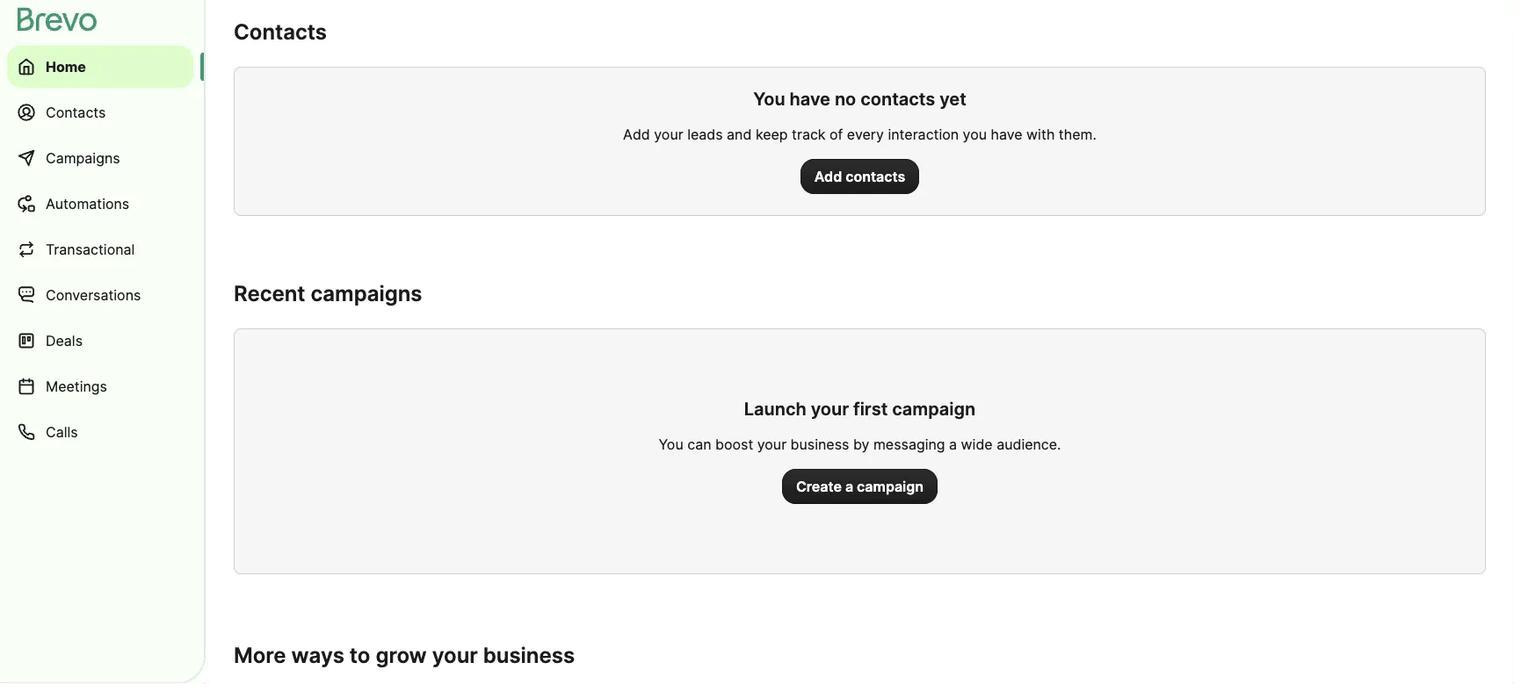 Task type: locate. For each thing, give the bounding box(es) containing it.
1 vertical spatial a
[[846, 478, 854, 495]]

add
[[623, 126, 650, 143], [815, 168, 842, 185]]

0 vertical spatial contacts
[[234, 18, 327, 44]]

conversations
[[46, 287, 141, 304]]

0 horizontal spatial business
[[483, 643, 575, 668]]

0 horizontal spatial add
[[623, 126, 650, 143]]

0 horizontal spatial have
[[790, 88, 831, 110]]

automations link
[[7, 183, 193, 225]]

campaigns
[[311, 280, 422, 306]]

every
[[847, 126, 884, 143]]

transactional
[[46, 241, 135, 258]]

contacts down every
[[846, 168, 906, 185]]

add down of
[[815, 168, 842, 185]]

contacts inside button
[[846, 168, 906, 185]]

have up track
[[790, 88, 831, 110]]

contacts
[[234, 18, 327, 44], [46, 104, 106, 121]]

add left leads
[[623, 126, 650, 143]]

launch your first campaign
[[744, 399, 976, 420]]

0 vertical spatial add
[[623, 126, 650, 143]]

0 horizontal spatial you
[[659, 436, 684, 453]]

you up keep
[[753, 88, 785, 110]]

deals link
[[7, 320, 193, 362]]

with
[[1027, 126, 1055, 143]]

campaigns
[[46, 149, 120, 167]]

your
[[654, 126, 684, 143], [811, 399, 849, 420], [757, 436, 787, 453], [432, 643, 478, 668]]

1 vertical spatial add
[[815, 168, 842, 185]]

1 vertical spatial you
[[659, 436, 684, 453]]

0 vertical spatial have
[[790, 88, 831, 110]]

add your leads and keep track of every interaction you have with them.
[[623, 126, 1097, 143]]

can
[[688, 436, 712, 453]]

1 vertical spatial campaign
[[857, 478, 924, 495]]

a inside button
[[846, 478, 854, 495]]

yet
[[940, 88, 967, 110]]

1 vertical spatial contacts
[[846, 168, 906, 185]]

add contacts
[[815, 168, 906, 185]]

deals
[[46, 332, 83, 349]]

a right the create
[[846, 478, 854, 495]]

1 horizontal spatial have
[[991, 126, 1023, 143]]

add for add your leads and keep track of every interaction you have with them.
[[623, 126, 650, 143]]

add inside button
[[815, 168, 842, 185]]

contacts link
[[7, 91, 193, 134]]

1 vertical spatial contacts
[[46, 104, 106, 121]]

have right you on the right top of the page
[[991, 126, 1023, 143]]

1 horizontal spatial a
[[949, 436, 957, 453]]

1 vertical spatial have
[[991, 126, 1023, 143]]

your right the grow
[[432, 643, 478, 668]]

campaign down messaging
[[857, 478, 924, 495]]

contacts up interaction
[[861, 88, 935, 110]]

more ways to grow your business
[[234, 643, 575, 668]]

have
[[790, 88, 831, 110], [991, 126, 1023, 143]]

campaign up messaging
[[892, 399, 976, 420]]

home link
[[7, 46, 193, 88]]

calls link
[[7, 411, 193, 454]]

business
[[791, 436, 849, 453], [483, 643, 575, 668]]

you
[[753, 88, 785, 110], [659, 436, 684, 453]]

1 horizontal spatial contacts
[[234, 18, 327, 44]]

1 horizontal spatial business
[[791, 436, 849, 453]]

messaging
[[874, 436, 945, 453]]

campaigns link
[[7, 137, 193, 179]]

1 horizontal spatial you
[[753, 88, 785, 110]]

0 vertical spatial a
[[949, 436, 957, 453]]

0 horizontal spatial a
[[846, 478, 854, 495]]

campaign
[[892, 399, 976, 420], [857, 478, 924, 495]]

contacts
[[861, 88, 935, 110], [846, 168, 906, 185]]

a
[[949, 436, 957, 453], [846, 478, 854, 495]]

1 horizontal spatial add
[[815, 168, 842, 185]]

you can boost your business by messaging a wide audience.
[[659, 436, 1061, 453]]

0 vertical spatial campaign
[[892, 399, 976, 420]]

automations
[[46, 195, 129, 212]]

a left wide
[[949, 436, 957, 453]]

calls
[[46, 424, 78, 441]]

create
[[796, 478, 842, 495]]

0 vertical spatial you
[[753, 88, 785, 110]]

you left can
[[659, 436, 684, 453]]



Task type: describe. For each thing, give the bounding box(es) containing it.
add for add contacts
[[815, 168, 842, 185]]

audience.
[[997, 436, 1061, 453]]

ways
[[291, 643, 344, 668]]

conversations link
[[7, 274, 193, 316]]

recent campaigns
[[234, 280, 422, 306]]

you for you have no contacts yet
[[753, 88, 785, 110]]

no
[[835, 88, 856, 110]]

first
[[854, 399, 888, 420]]

boost
[[716, 436, 753, 453]]

your down launch
[[757, 436, 787, 453]]

0 horizontal spatial contacts
[[46, 104, 106, 121]]

recent
[[234, 280, 305, 306]]

you for you can boost your business by messaging a wide audience.
[[659, 436, 684, 453]]

them.
[[1059, 126, 1097, 143]]

grow
[[376, 643, 427, 668]]

of
[[830, 126, 843, 143]]

you have no contacts yet
[[753, 88, 967, 110]]

leads
[[687, 126, 723, 143]]

wide
[[961, 436, 993, 453]]

more
[[234, 643, 286, 668]]

to
[[350, 643, 370, 668]]

create a campaign
[[796, 478, 924, 495]]

meetings
[[46, 378, 107, 395]]

launch
[[744, 399, 807, 420]]

0 vertical spatial business
[[791, 436, 849, 453]]

interaction
[[888, 126, 959, 143]]

0 vertical spatial contacts
[[861, 88, 935, 110]]

campaign inside create a campaign button
[[857, 478, 924, 495]]

create a campaign button
[[782, 469, 938, 505]]

home
[[46, 58, 86, 75]]

add contacts button
[[801, 159, 920, 194]]

meetings link
[[7, 366, 193, 408]]

track
[[792, 126, 826, 143]]

1 vertical spatial business
[[483, 643, 575, 668]]

by
[[853, 436, 870, 453]]

you
[[963, 126, 987, 143]]

your left first
[[811, 399, 849, 420]]

transactional link
[[7, 229, 193, 271]]

keep
[[756, 126, 788, 143]]

and
[[727, 126, 752, 143]]

your left leads
[[654, 126, 684, 143]]



Task type: vqa. For each thing, say whether or not it's contained in the screenshot.
Add
yes



